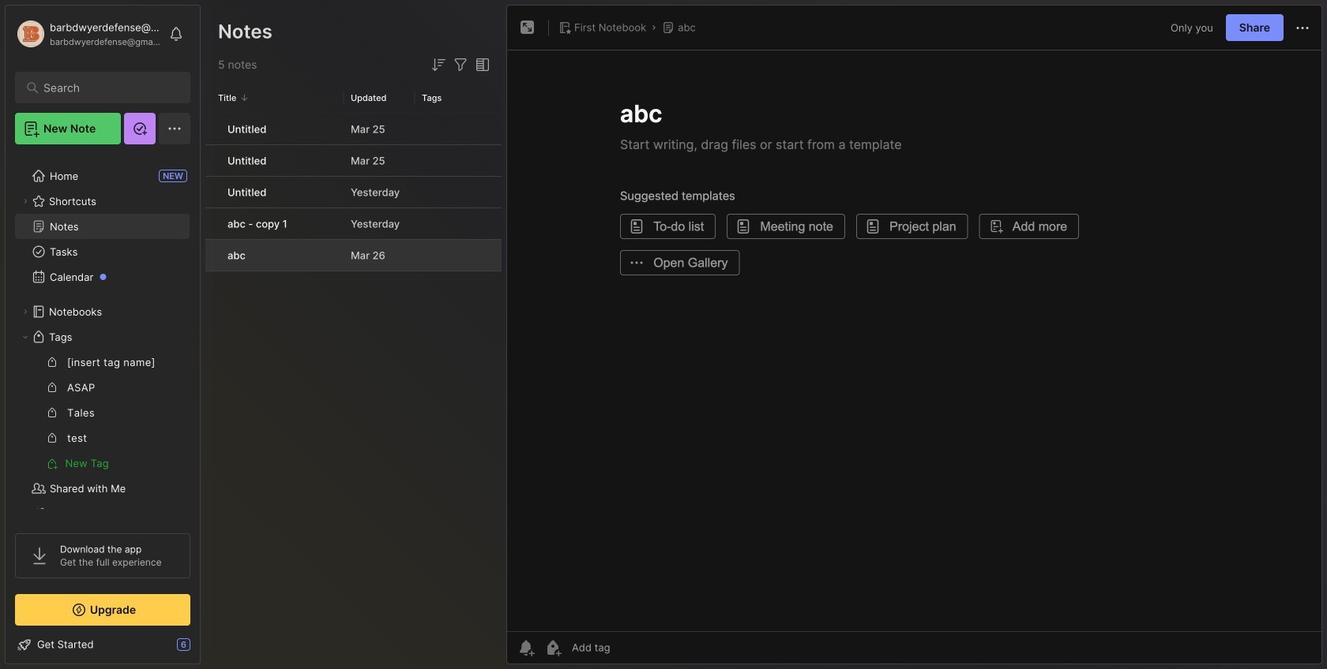 Task type: describe. For each thing, give the bounding box(es) containing it.
click to collapse image
[[199, 641, 211, 660]]

tree inside the "main" element
[[6, 154, 200, 562]]

add tag image
[[544, 639, 563, 658]]

3 cell from the top
[[205, 177, 218, 208]]

expand notebooks image
[[21, 307, 30, 317]]

Help and Learning task checklist field
[[6, 633, 200, 658]]

2 cell from the top
[[205, 145, 218, 176]]

add filters image
[[451, 55, 470, 74]]



Task type: locate. For each thing, give the bounding box(es) containing it.
none search field inside the "main" element
[[43, 78, 169, 97]]

row group
[[205, 114, 502, 273]]

4 cell from the top
[[205, 209, 218, 239]]

Add tag field
[[570, 642, 689, 655]]

More actions field
[[1293, 18, 1312, 38]]

Note Editor text field
[[507, 50, 1322, 632]]

5 cell from the top
[[205, 240, 218, 271]]

tree
[[6, 154, 200, 562]]

group inside the "main" element
[[15, 350, 190, 476]]

Add filters field
[[451, 55, 470, 74]]

Account field
[[15, 18, 161, 50]]

cell
[[205, 114, 218, 145], [205, 145, 218, 176], [205, 177, 218, 208], [205, 209, 218, 239], [205, 240, 218, 271]]

None search field
[[43, 78, 169, 97]]

expand note image
[[518, 18, 537, 37]]

group
[[15, 350, 190, 476]]

View options field
[[470, 55, 492, 74]]

add a reminder image
[[517, 639, 536, 658]]

expand tags image
[[21, 333, 30, 342]]

more actions image
[[1293, 19, 1312, 38]]

1 cell from the top
[[205, 114, 218, 145]]

Sort options field
[[429, 55, 448, 74]]

main element
[[0, 0, 205, 670]]

note window element
[[506, 5, 1323, 669]]

Search text field
[[43, 81, 169, 96]]



Task type: vqa. For each thing, say whether or not it's contained in the screenshot.
The Task 2 9 cell
no



